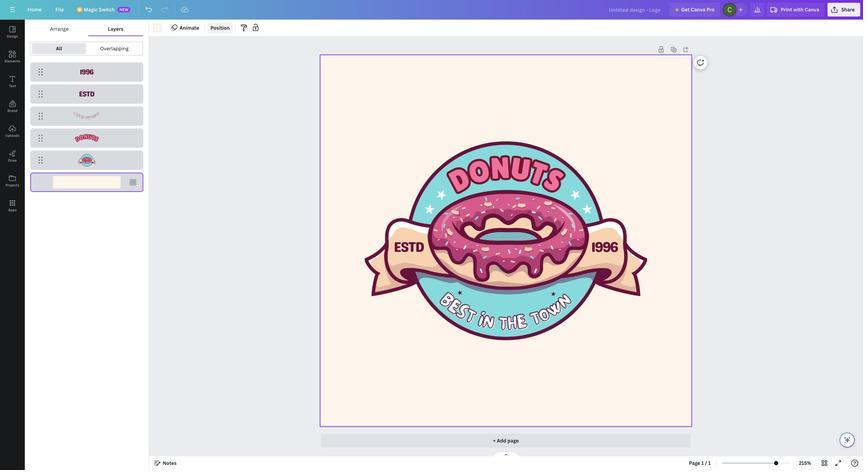 Task type: vqa. For each thing, say whether or not it's contained in the screenshot.
Ads
no



Task type: locate. For each thing, give the bounding box(es) containing it.
t inside t h
[[498, 310, 508, 339]]

1 horizontal spatial estd
[[394, 238, 424, 255]]

1
[[702, 460, 704, 466], [708, 460, 711, 466]]

0 vertical spatial b
[[72, 111, 78, 116]]

i inside the i n
[[81, 115, 83, 120]]

0 vertical spatial u
[[87, 133, 92, 140]]

uploads
[[5, 133, 19, 138]]

get
[[681, 6, 690, 13]]

notes
[[163, 460, 177, 466]]

1 vertical spatial i
[[475, 306, 488, 336]]

get canva pro button
[[670, 3, 720, 17]]

u
[[87, 133, 92, 140], [509, 151, 532, 187]]

d
[[74, 135, 81, 143], [443, 160, 476, 199]]

0 horizontal spatial canva
[[691, 6, 705, 13]]

side panel tab list
[[0, 20, 25, 218]]

canva right with at the top right
[[805, 6, 819, 13]]

share
[[841, 6, 855, 13]]

home link
[[22, 3, 47, 17]]

+ add page button
[[321, 434, 691, 448]]

e inside e s t
[[74, 112, 79, 118]]

u inside d o n u t s
[[87, 133, 92, 140]]

0 horizontal spatial 1
[[702, 460, 704, 466]]

arrange
[[50, 25, 69, 32]]

position
[[211, 24, 230, 31]]

215%
[[799, 460, 811, 466]]

Design title text field
[[604, 3, 667, 17]]

t inside t o w
[[91, 114, 95, 120]]

print
[[781, 6, 792, 13]]

b for s
[[72, 111, 78, 116]]

0 horizontal spatial estd
[[79, 90, 94, 98]]

0 horizontal spatial i
[[81, 115, 83, 120]]

i left the t h e on the top left of page
[[81, 115, 83, 120]]

s
[[76, 113, 80, 119], [93, 135, 99, 143], [539, 161, 569, 199], [451, 298, 473, 328]]

page 1 / 1
[[689, 460, 711, 466]]

estd button
[[30, 84, 143, 104]]

s inside e s t
[[76, 113, 80, 119]]

arrange button
[[30, 22, 88, 35]]

1 left /
[[702, 460, 704, 466]]

1 vertical spatial estd
[[394, 238, 424, 255]]

1 canva from the left
[[691, 6, 705, 13]]

d inside d o n u t s
[[74, 135, 81, 143]]

t inside the t h e
[[85, 115, 87, 121]]

0 horizontal spatial b
[[72, 111, 78, 116]]

0 horizontal spatial h
[[87, 115, 89, 121]]

0 vertical spatial 1996
[[80, 67, 93, 76]]

1 vertical spatial d
[[443, 160, 476, 199]]

print with canva button
[[767, 3, 825, 17]]

n
[[96, 111, 102, 117], [82, 115, 85, 121], [83, 133, 88, 140], [83, 133, 88, 140], [490, 150, 511, 186], [552, 287, 580, 316], [481, 307, 497, 338], [481, 308, 498, 339]]

1 horizontal spatial u
[[509, 151, 532, 187]]

2 1 from the left
[[708, 460, 711, 466]]

page
[[508, 437, 519, 444]]

2 canva from the left
[[805, 6, 819, 13]]

1 horizontal spatial 1
[[708, 460, 711, 466]]

0 horizontal spatial 1996
[[80, 67, 93, 76]]

1 vertical spatial u
[[509, 151, 532, 187]]

s inside d o n u t s
[[93, 135, 99, 143]]

1 horizontal spatial h
[[507, 309, 519, 339]]

0 vertical spatial estd
[[79, 90, 94, 98]]

h inside t h
[[507, 309, 519, 339]]

notes button
[[152, 458, 179, 469]]

canva inside dropdown button
[[805, 6, 819, 13]]

canva left pro
[[691, 6, 705, 13]]

estd inside button
[[79, 90, 94, 98]]

w
[[94, 112, 100, 118], [541, 293, 570, 326]]

file button
[[50, 3, 69, 17]]

i for i n
[[81, 115, 83, 120]]

1 horizontal spatial w
[[541, 293, 570, 326]]

design
[[7, 34, 18, 39]]

home
[[28, 6, 42, 13]]

all
[[56, 45, 62, 52]]

pro
[[707, 6, 715, 13]]

n inside the i n
[[82, 115, 85, 121]]

show pages image
[[489, 451, 523, 457]]

t inside e s t
[[78, 114, 82, 120]]

draw
[[8, 158, 17, 163]]

e
[[74, 112, 79, 118], [89, 115, 92, 121], [442, 293, 467, 323], [515, 308, 530, 338], [516, 308, 531, 339]]

print with canva
[[781, 6, 819, 13]]

i left t h in the right bottom of the page
[[475, 306, 488, 336]]

n inside d o n u t s
[[83, 133, 88, 140]]

d o n u t s
[[74, 133, 99, 143]]

new
[[119, 7, 128, 12]]

b for h
[[432, 287, 460, 316]]

n u
[[490, 150, 532, 187]]

b
[[72, 111, 78, 116], [432, 287, 460, 316]]

1 horizontal spatial canva
[[805, 6, 819, 13]]

1 vertical spatial h
[[507, 309, 519, 339]]

t h
[[498, 309, 519, 339]]

i
[[81, 115, 83, 120], [475, 306, 488, 336]]

brand
[[7, 108, 17, 113]]

1 horizontal spatial d
[[443, 160, 476, 199]]

d for d o n u t s
[[74, 135, 81, 143]]

o
[[92, 113, 97, 119], [93, 113, 97, 120], [78, 133, 84, 141], [464, 152, 494, 191], [534, 300, 556, 331]]

i n
[[81, 115, 85, 121]]

0 horizontal spatial d
[[74, 135, 81, 143]]

share button
[[828, 3, 860, 17]]

0 vertical spatial h
[[87, 115, 89, 121]]

get canva pro
[[681, 6, 715, 13]]

canva
[[691, 6, 705, 13], [805, 6, 819, 13]]

main menu bar
[[0, 0, 863, 20]]

1 vertical spatial b
[[432, 287, 460, 316]]

with
[[793, 6, 804, 13]]

1 vertical spatial 1996
[[591, 238, 618, 255]]

h inside the t h e
[[87, 115, 89, 121]]

1 right /
[[708, 460, 711, 466]]

brand button
[[0, 94, 25, 119]]

u inside n u
[[509, 151, 532, 187]]

/
[[705, 460, 707, 466]]

1 1 from the left
[[702, 460, 704, 466]]

0 horizontal spatial u
[[87, 133, 92, 140]]

projects button
[[0, 169, 25, 193]]

position button
[[208, 22, 233, 33]]

t
[[78, 114, 82, 120], [91, 114, 95, 120], [85, 115, 87, 121], [91, 134, 96, 141], [526, 155, 551, 192], [460, 302, 480, 332], [527, 304, 545, 335], [498, 310, 508, 339]]

1 horizontal spatial i
[[475, 306, 488, 336]]

h
[[87, 115, 89, 121], [507, 309, 519, 339]]

elements
[[5, 59, 20, 63]]

0 vertical spatial i
[[81, 115, 83, 120]]

1996
[[80, 67, 93, 76], [591, 238, 618, 255]]

estd
[[79, 90, 94, 98], [394, 238, 424, 255]]

0 horizontal spatial w
[[94, 112, 100, 118]]

0 vertical spatial w
[[94, 112, 100, 118]]

0 vertical spatial d
[[74, 135, 81, 143]]

1 horizontal spatial b
[[432, 287, 460, 316]]



Task type: describe. For each thing, give the bounding box(es) containing it.
h for t h e
[[87, 115, 89, 121]]

text
[[9, 83, 16, 88]]

e s t
[[74, 112, 82, 120]]

t inside d o n u t s
[[91, 134, 96, 141]]

apps
[[8, 207, 17, 212]]

draw button
[[0, 144, 25, 169]]

#fff4ea image
[[153, 24, 161, 32]]

o inside d o n u t s
[[78, 133, 84, 141]]

canva inside button
[[691, 6, 705, 13]]

switch
[[99, 6, 115, 13]]

layers
[[108, 25, 123, 32]]

d for d
[[443, 160, 476, 199]]

+
[[493, 437, 496, 444]]

1 vertical spatial w
[[541, 293, 570, 326]]

h for t h
[[507, 309, 519, 339]]

+ add page
[[493, 437, 519, 444]]

file
[[55, 6, 64, 13]]

uploads button
[[0, 119, 25, 144]]

projects
[[6, 183, 19, 187]]

i for i
[[475, 306, 488, 336]]

1996 inside button
[[80, 67, 93, 76]]

layers button
[[88, 22, 143, 35]]

magic switch
[[84, 6, 115, 13]]

w inside t o w
[[94, 112, 100, 118]]

magic
[[84, 6, 98, 13]]

215% button
[[794, 458, 816, 469]]

animate
[[180, 24, 199, 31]]

e inside the t h e
[[89, 115, 92, 121]]

animate button
[[169, 22, 202, 33]]

o inside t o w
[[92, 113, 97, 119]]

1996 button
[[30, 62, 143, 82]]

t o w
[[91, 112, 100, 120]]

canva assistant image
[[843, 436, 851, 444]]

design button
[[0, 20, 25, 44]]

add
[[497, 437, 506, 444]]

overlapping
[[100, 45, 129, 52]]

1 horizontal spatial 1996
[[591, 238, 618, 255]]

All button
[[32, 43, 86, 54]]

t h e
[[85, 115, 92, 121]]

elements button
[[0, 44, 25, 69]]

page
[[689, 460, 700, 466]]

n inside n u
[[490, 150, 511, 186]]

Overlapping button
[[87, 43, 141, 54]]

apps button
[[0, 193, 25, 218]]

text button
[[0, 69, 25, 94]]



